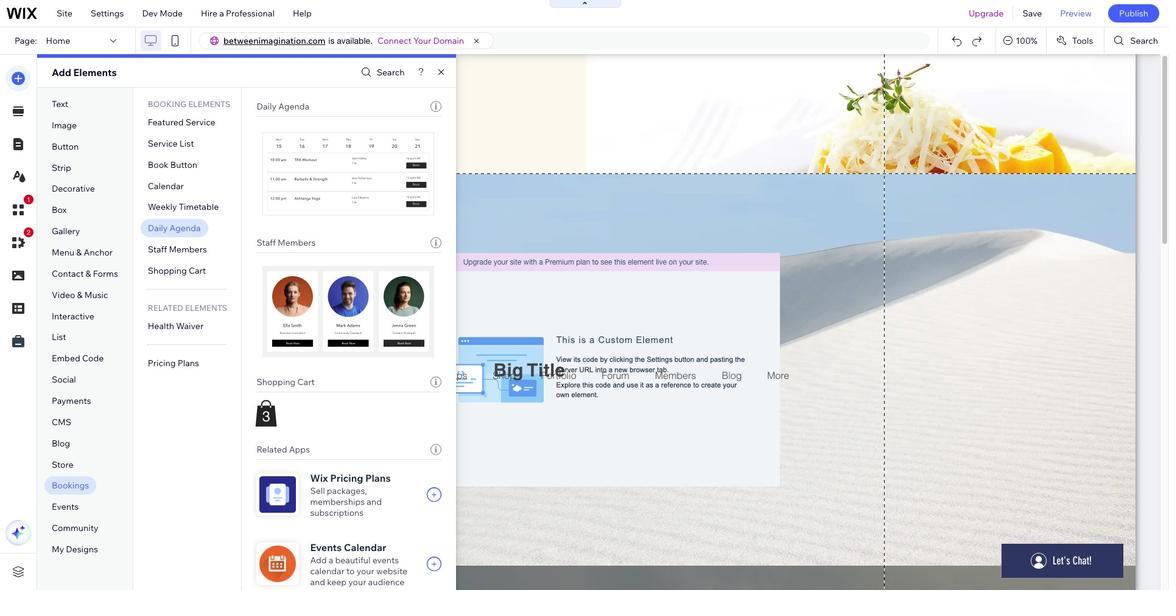 Task type: vqa. For each thing, say whether or not it's contained in the screenshot.
audience
yes



Task type: locate. For each thing, give the bounding box(es) containing it.
1 vertical spatial &
[[86, 269, 91, 280]]

0 vertical spatial pricing
[[148, 358, 176, 369]]

button down the service list
[[170, 159, 197, 170]]

1 horizontal spatial service
[[186, 117, 215, 128]]

community
[[52, 523, 98, 534]]

preview button
[[1052, 0, 1101, 27]]

elements up waiver
[[185, 303, 227, 313]]

staff
[[257, 238, 276, 249], [148, 244, 167, 255]]

image
[[52, 120, 77, 131]]

1 vertical spatial elements
[[185, 303, 227, 313]]

1 horizontal spatial list
[[180, 138, 194, 149]]

search button down connect
[[358, 64, 405, 81]]

service list
[[148, 138, 194, 149]]

0 horizontal spatial plans
[[178, 358, 199, 369]]

a
[[219, 8, 224, 19], [329, 556, 333, 567]]

0 horizontal spatial cart
[[189, 266, 206, 277]]

service
[[186, 117, 215, 128], [148, 138, 178, 149]]

events up calendar
[[310, 542, 342, 554]]

anchor
[[84, 247, 113, 258]]

dev mode
[[142, 8, 183, 19]]

1 vertical spatial calendar
[[344, 542, 386, 554]]

calendar up beautiful
[[344, 542, 386, 554]]

1 horizontal spatial daily agenda
[[257, 101, 310, 112]]

1 horizontal spatial pricing
[[330, 473, 363, 485]]

add up updated.
[[310, 556, 327, 567]]

0 vertical spatial daily
[[257, 101, 277, 112]]

plans up packages,
[[366, 473, 391, 485]]

0 horizontal spatial shopping cart
[[148, 266, 206, 277]]

2 vertical spatial &
[[77, 290, 83, 301]]

0 horizontal spatial agenda
[[170, 223, 201, 234]]

& for video
[[77, 290, 83, 301]]

0 vertical spatial daily agenda
[[257, 101, 310, 112]]

elements for booking elements
[[188, 99, 231, 109]]

search button
[[1105, 27, 1170, 54], [358, 64, 405, 81]]

and left keep
[[310, 577, 325, 588]]

search button down publish button
[[1105, 27, 1170, 54]]

1 vertical spatial pricing
[[330, 473, 363, 485]]

elements
[[73, 66, 117, 79]]

1 vertical spatial shopping cart
[[257, 377, 315, 388]]

video & music
[[52, 290, 108, 301]]

music
[[85, 290, 108, 301]]

list up embed
[[52, 332, 66, 343]]

0 vertical spatial &
[[76, 247, 82, 258]]

related
[[148, 303, 183, 313]]

0 vertical spatial button
[[52, 141, 79, 152]]

related
[[257, 445, 287, 456]]

1 vertical spatial search
[[377, 67, 405, 78]]

0 horizontal spatial daily
[[148, 223, 168, 234]]

agenda
[[278, 101, 310, 112], [170, 223, 201, 234]]

1 vertical spatial cart
[[298, 377, 315, 388]]

0 vertical spatial add
[[52, 66, 71, 79]]

0 vertical spatial plans
[[178, 358, 199, 369]]

elements up featured service
[[188, 99, 231, 109]]

and right memberships on the left bottom of page
[[367, 497, 382, 508]]

1 vertical spatial shopping
[[257, 377, 296, 388]]

events down 'bookings'
[[52, 502, 79, 513]]

1 vertical spatial and
[[310, 577, 325, 588]]

1 horizontal spatial staff
[[257, 238, 276, 249]]

1 vertical spatial service
[[148, 138, 178, 149]]

add inside events calendar add a beautiful events calendar to your website and keep your audience updated.
[[310, 556, 327, 567]]

your
[[357, 567, 375, 577], [349, 577, 366, 588]]

code
[[82, 354, 104, 364]]

and
[[367, 497, 382, 508], [310, 577, 325, 588]]

1 horizontal spatial agenda
[[278, 101, 310, 112]]

pricing up packages,
[[330, 473, 363, 485]]

0 horizontal spatial list
[[52, 332, 66, 343]]

connect
[[378, 35, 412, 46]]

0 vertical spatial and
[[367, 497, 382, 508]]

your right keep
[[349, 577, 366, 588]]

cms
[[52, 417, 71, 428]]

0 vertical spatial calendar
[[148, 181, 184, 192]]

button
[[52, 141, 79, 152], [170, 159, 197, 170]]

1 button
[[5, 195, 34, 223]]

1 vertical spatial add
[[310, 556, 327, 567]]

2
[[27, 229, 30, 236]]

featured
[[148, 117, 184, 128]]

packages,
[[327, 486, 367, 497]]

elements
[[188, 99, 231, 109], [185, 303, 227, 313]]

0 horizontal spatial search
[[377, 67, 405, 78]]

1 horizontal spatial a
[[329, 556, 333, 567]]

1 horizontal spatial and
[[367, 497, 382, 508]]

add up text
[[52, 66, 71, 79]]

calendar
[[310, 567, 345, 577]]

calendar inside events calendar add a beautiful events calendar to your website and keep your audience updated.
[[344, 542, 386, 554]]

hire
[[201, 8, 218, 19]]

search down publish at top
[[1131, 35, 1159, 46]]

audience
[[368, 577, 405, 588]]

add elements
[[52, 66, 117, 79]]

weekly timetable
[[148, 202, 219, 213]]

0 horizontal spatial and
[[310, 577, 325, 588]]

interactive
[[52, 311, 94, 322]]

timetable
[[179, 202, 219, 213]]

daily agenda
[[257, 101, 310, 112], [148, 223, 201, 234]]

1 vertical spatial plans
[[366, 473, 391, 485]]

a right hire
[[219, 8, 224, 19]]

1 vertical spatial events
[[310, 542, 342, 554]]

& left forms
[[86, 269, 91, 280]]

1 horizontal spatial shopping cart
[[257, 377, 315, 388]]

book
[[148, 159, 169, 170]]

search
[[1131, 35, 1159, 46], [377, 67, 405, 78]]

save
[[1023, 8, 1042, 19]]

settings
[[91, 8, 124, 19]]

0 horizontal spatial events
[[52, 502, 79, 513]]

0 vertical spatial search button
[[1105, 27, 1170, 54]]

service down booking elements
[[186, 117, 215, 128]]

1 vertical spatial daily
[[148, 223, 168, 234]]

0 vertical spatial search
[[1131, 35, 1159, 46]]

events inside events calendar add a beautiful events calendar to your website and keep your audience updated.
[[310, 542, 342, 554]]

1 vertical spatial button
[[170, 159, 197, 170]]

1 horizontal spatial plans
[[366, 473, 391, 485]]

health
[[148, 321, 174, 332]]

search down connect
[[377, 67, 405, 78]]

& right menu
[[76, 247, 82, 258]]

home
[[46, 35, 70, 46]]

0 vertical spatial a
[[219, 8, 224, 19]]

service down featured
[[148, 138, 178, 149]]

&
[[76, 247, 82, 258], [86, 269, 91, 280], [77, 290, 83, 301]]

add
[[52, 66, 71, 79], [310, 556, 327, 567]]

wix pricing plans sell packages, memberships and subscriptions
[[310, 473, 391, 519]]

0 horizontal spatial calendar
[[148, 181, 184, 192]]

subscriptions
[[310, 508, 364, 519]]

shopping cart
[[148, 266, 206, 277], [257, 377, 315, 388]]

1 horizontal spatial button
[[170, 159, 197, 170]]

1 vertical spatial a
[[329, 556, 333, 567]]

calendar up weekly
[[148, 181, 184, 192]]

pricing
[[148, 358, 176, 369], [330, 473, 363, 485]]

1 horizontal spatial events
[[310, 542, 342, 554]]

menu & anchor
[[52, 247, 113, 258]]

0 vertical spatial events
[[52, 502, 79, 513]]

button down image
[[52, 141, 79, 152]]

website
[[376, 567, 408, 577]]

keep
[[327, 577, 347, 588]]

0 vertical spatial elements
[[188, 99, 231, 109]]

members
[[278, 238, 316, 249], [169, 244, 207, 255]]

box
[[52, 205, 67, 216]]

booking
[[148, 99, 187, 109]]

list down featured service
[[180, 138, 194, 149]]

0 vertical spatial agenda
[[278, 101, 310, 112]]

store
[[52, 460, 73, 471]]

a inside events calendar add a beautiful events calendar to your website and keep your audience updated.
[[329, 556, 333, 567]]

0 vertical spatial shopping cart
[[148, 266, 206, 277]]

my
[[52, 545, 64, 556]]

calendar
[[148, 181, 184, 192], [344, 542, 386, 554]]

1 horizontal spatial cart
[[298, 377, 315, 388]]

1 horizontal spatial calendar
[[344, 542, 386, 554]]

0 vertical spatial shopping
[[148, 266, 187, 277]]

plans down waiver
[[178, 358, 199, 369]]

& right the "video"
[[77, 290, 83, 301]]

pricing down "health"
[[148, 358, 176, 369]]

1
[[27, 196, 30, 203]]

publish button
[[1109, 4, 1160, 23]]

mode
[[160, 8, 183, 19]]

my designs
[[52, 545, 98, 556]]

events for events
[[52, 502, 79, 513]]

1 horizontal spatial shopping
[[257, 377, 296, 388]]

cart
[[189, 266, 206, 277], [298, 377, 315, 388]]

a left beautiful
[[329, 556, 333, 567]]

1 vertical spatial daily agenda
[[148, 223, 201, 234]]

0 horizontal spatial add
[[52, 66, 71, 79]]

plans
[[178, 358, 199, 369], [366, 473, 391, 485]]

0 horizontal spatial staff
[[148, 244, 167, 255]]

1 horizontal spatial add
[[310, 556, 327, 567]]

1 vertical spatial search button
[[358, 64, 405, 81]]



Task type: describe. For each thing, give the bounding box(es) containing it.
updated.
[[310, 588, 346, 591]]

0 horizontal spatial pricing
[[148, 358, 176, 369]]

decorative
[[52, 184, 95, 195]]

forms
[[93, 269, 118, 280]]

upgrade
[[969, 8, 1004, 19]]

dev
[[142, 8, 158, 19]]

1 horizontal spatial staff members
[[257, 238, 316, 249]]

preview
[[1061, 8, 1092, 19]]

weekly
[[148, 202, 177, 213]]

site
[[57, 8, 72, 19]]

hire a professional
[[201, 8, 275, 19]]

pricing plans
[[148, 358, 199, 369]]

memberships
[[310, 497, 365, 508]]

blog
[[52, 438, 70, 449]]

0 horizontal spatial daily agenda
[[148, 223, 201, 234]]

events calendar add a beautiful events calendar to your website and keep your audience updated.
[[310, 542, 408, 591]]

apps
[[289, 445, 310, 456]]

is available. connect your domain
[[329, 35, 464, 46]]

beautiful
[[335, 556, 371, 567]]

wix
[[310, 473, 328, 485]]

& for contact
[[86, 269, 91, 280]]

and inside wix pricing plans sell packages, memberships and subscriptions
[[367, 497, 382, 508]]

contact
[[52, 269, 84, 280]]

related elements
[[148, 303, 227, 313]]

tools button
[[1047, 27, 1105, 54]]

health waiver
[[148, 321, 204, 332]]

related apps
[[257, 445, 310, 456]]

publish
[[1120, 8, 1149, 19]]

to
[[347, 567, 355, 577]]

1 vertical spatial list
[[52, 332, 66, 343]]

elements for related elements
[[185, 303, 227, 313]]

0 horizontal spatial a
[[219, 8, 224, 19]]

100% button
[[997, 27, 1046, 54]]

events for events calendar add a beautiful events calendar to your website and keep your audience updated.
[[310, 542, 342, 554]]

bookings
[[52, 481, 89, 492]]

embed code
[[52, 354, 104, 364]]

payments
[[52, 396, 91, 407]]

1 horizontal spatial search button
[[1105, 27, 1170, 54]]

& for menu
[[76, 247, 82, 258]]

pricing inside wix pricing plans sell packages, memberships and subscriptions
[[330, 473, 363, 485]]

events
[[373, 556, 399, 567]]

text
[[52, 99, 68, 110]]

available.
[[337, 36, 373, 46]]

plans inside wix pricing plans sell packages, memberships and subscriptions
[[366, 473, 391, 485]]

2 button
[[5, 228, 34, 256]]

0 horizontal spatial members
[[169, 244, 207, 255]]

strip
[[52, 162, 71, 173]]

menu
[[52, 247, 74, 258]]

1 horizontal spatial search
[[1131, 35, 1159, 46]]

0 horizontal spatial search button
[[358, 64, 405, 81]]

your right "to"
[[357, 567, 375, 577]]

your
[[414, 35, 431, 46]]

save button
[[1014, 0, 1052, 27]]

1 horizontal spatial daily
[[257, 101, 277, 112]]

100%
[[1016, 35, 1038, 46]]

book button
[[148, 159, 197, 170]]

featured service
[[148, 117, 215, 128]]

betweenimagination.com
[[224, 35, 326, 46]]

and inside events calendar add a beautiful events calendar to your website and keep your audience updated.
[[310, 577, 325, 588]]

1 vertical spatial agenda
[[170, 223, 201, 234]]

sell
[[310, 486, 325, 497]]

0 vertical spatial list
[[180, 138, 194, 149]]

0 vertical spatial cart
[[189, 266, 206, 277]]

designs
[[66, 545, 98, 556]]

0 horizontal spatial service
[[148, 138, 178, 149]]

social
[[52, 375, 76, 386]]

help
[[293, 8, 312, 19]]

tools
[[1073, 35, 1094, 46]]

gallery
[[52, 226, 80, 237]]

professional
[[226, 8, 275, 19]]

0 vertical spatial service
[[186, 117, 215, 128]]

booking elements
[[148, 99, 231, 109]]

0 horizontal spatial button
[[52, 141, 79, 152]]

video
[[52, 290, 75, 301]]

contact & forms
[[52, 269, 118, 280]]

0 horizontal spatial staff members
[[148, 244, 207, 255]]

0 horizontal spatial shopping
[[148, 266, 187, 277]]

embed
[[52, 354, 80, 364]]

waiver
[[176, 321, 204, 332]]

domain
[[433, 35, 464, 46]]

is
[[329, 36, 335, 46]]

1 horizontal spatial members
[[278, 238, 316, 249]]



